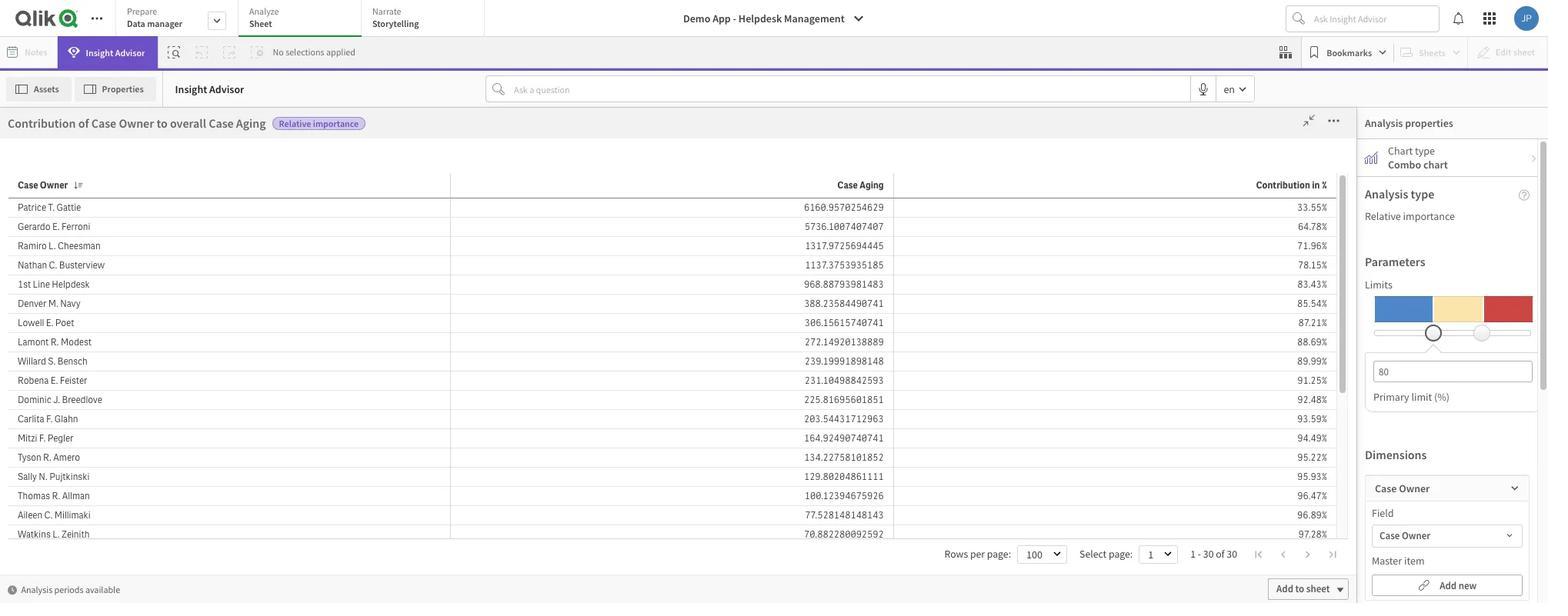 Task type: locate. For each thing, give the bounding box(es) containing it.
periods
[[1037, 561, 1066, 572], [54, 584, 84, 595]]

true for salley r. reasons
[[995, 402, 1014, 416]]

2 vertical spatial case is closed
[[87, 394, 151, 407]]

closed inside case is closed
[[995, 309, 1025, 322]]

1 horizontal spatial lowell e. poet
[[1077, 544, 1139, 557]]

0 horizontal spatial millimaki
[[54, 509, 91, 522]]

helpdesk
[[739, 12, 782, 25], [52, 279, 90, 291]]

lamont r. modest up willard s. bensch
[[18, 336, 92, 349]]

case owner button
[[12, 176, 88, 195], [79, 424, 190, 438], [1373, 526, 1522, 547]]

1 horizontal spatial case aging
[[837, 179, 884, 192]]

3 0 from the top
[[1298, 385, 1304, 398]]

go to the last page image
[[1328, 550, 1337, 559]]

case aging for case aging button within menu item
[[87, 240, 136, 254]]

0 vertical spatial denver m. navy
[[18, 298, 80, 310]]

203.54431712963
[[804, 413, 884, 426]]

4 0 from the top
[[1298, 402, 1304, 416]]

values for values (table)
[[1038, 239, 1064, 250]]

1 vertical spatial lowell e. poet
[[1077, 544, 1139, 557]]

analysis periods available
[[1004, 561, 1103, 572], [21, 584, 120, 595]]

1 : from the left
[[1008, 548, 1011, 561]]

robena e. feister inside showing 31 rows and 3 columns. use arrow keys to navigate in table cells and tab to move to pagination controls. for the full range of keyboard navigation, see the documentation. element
[[18, 375, 87, 387]]

date inside menu item
[[148, 332, 169, 346]]

importance down analysis type
[[1403, 209, 1455, 223]]

denver m. navy up the sona j. pack
[[1077, 367, 1145, 380]]

poet inside showing 31 rows and 3 columns. use arrow keys to navigate in table cells and tab to move to pagination controls. for the full range of keyboard navigation, see the documentation. element
[[55, 317, 74, 329]]

priority for medium priority cases
[[740, 106, 819, 139]]

1st
[[18, 279, 31, 291]]

primary
[[1374, 390, 1409, 404]]

3 true from the top
[[995, 385, 1014, 398]]

modest inside grid
[[1124, 420, 1157, 433]]

importance left full screen image
[[476, 239, 522, 250]]

j. up carlita f. glahn
[[53, 394, 60, 406]]

1 vertical spatial time
[[169, 477, 197, 493]]

- right "app"
[[733, 12, 736, 25]]

9 0 from the top
[[1298, 491, 1304, 504]]

gerardo e. ferroni up "select page :"
[[1077, 526, 1156, 539]]

values left values (table)
[[991, 236, 1025, 252]]

1 vertical spatial f.
[[39, 432, 46, 445]]

navy inside showing 31 rows and 3 columns. use arrow keys to navigate in table cells and tab to move to pagination controls. for the full range of keyboard navigation, see the documentation. element
[[60, 298, 80, 310]]

l. for zeinith
[[52, 529, 60, 541]]

zeinith
[[62, 529, 90, 541]]

manager
[[147, 18, 182, 29]]

0 for denver m. navy
[[1298, 367, 1304, 380]]

1 horizontal spatial page
[[1109, 548, 1130, 561]]

poet
[[55, 317, 74, 329], [1118, 544, 1139, 557]]

0 vertical spatial contribution of case owner to overall case aging
[[8, 115, 266, 131]]

2 vertical spatial contribution
[[265, 236, 333, 252]]

app
[[713, 12, 731, 25]]

64.78%
[[1298, 221, 1327, 233]]

0 vertical spatial lowell e. poet
[[18, 317, 74, 329]]

add to sheet button
[[505, 556, 586, 577], [868, 556, 949, 577], [1231, 556, 1312, 577], [1268, 579, 1349, 600]]

l.
[[49, 240, 56, 252], [52, 529, 60, 541]]

1 true from the top
[[995, 349, 1014, 362]]

duration inside case duration time 'menu item'
[[111, 363, 150, 377]]

0 vertical spatial busterview
[[59, 259, 105, 272]]

relative for the exit full screen image
[[279, 118, 311, 129]]

is inside case is closed
[[1019, 297, 1027, 310]]

properties
[[102, 83, 144, 94]]

by down the 'open cases by priority type'
[[687, 236, 700, 252]]

auto-
[[244, 125, 273, 140]]

ferroni up "select page :"
[[1125, 526, 1156, 539]]

importance for the exit full screen image
[[313, 118, 359, 129]]

1 30 from the left
[[1203, 548, 1214, 561]]

case record type button
[[79, 486, 190, 500]]

true for aileen c. millimaki
[[995, 473, 1014, 486]]

e. up 'ramiro l. cheesman'
[[52, 221, 60, 233]]

case aging
[[837, 179, 884, 192], [87, 240, 136, 254], [1255, 309, 1304, 322]]

nathan up sona
[[1077, 349, 1109, 362]]

busterview down "cheesman"
[[59, 259, 105, 272]]

case created date menu item
[[79, 324, 220, 355]]

0 up 95.22%
[[1298, 438, 1304, 451]]

11 0 from the top
[[1298, 526, 1304, 539]]

denver m. navy down 1st line helpdesk
[[18, 298, 80, 310]]

sona
[[1077, 385, 1100, 398]]

menu inside 203 application
[[79, 170, 232, 603]]

date down case aging menu item
[[143, 270, 164, 284]]

0 horizontal spatial page
[[987, 548, 1008, 561]]

type for chart
[[1415, 144, 1435, 158]]

30 left go to the first page icon
[[1227, 548, 1237, 561]]

open for open & resolved cases over time
[[8, 477, 38, 493]]

0 vertical spatial -
[[733, 12, 736, 25]]

aileen down thomas
[[18, 509, 42, 522]]

0 vertical spatial lamont
[[18, 336, 49, 349]]

insight advisor up high
[[175, 82, 244, 96]]

case record type menu item
[[79, 478, 220, 509]]

insight
[[86, 47, 113, 58], [175, 82, 207, 96]]

1 fields button from the left
[[0, 108, 78, 156]]

case aging inside menu item
[[87, 240, 136, 254]]

contribution down "cases"
[[265, 236, 333, 252]]

add to sheet
[[514, 559, 567, 573], [877, 559, 930, 573], [1240, 559, 1293, 573], [1277, 582, 1330, 596]]

navy
[[60, 298, 80, 310], [1124, 367, 1145, 380]]

l. left the zeinith
[[52, 529, 60, 541]]

low priority cases 203
[[1179, 106, 1377, 192]]

1 vertical spatial duration
[[111, 363, 150, 377]]

insight up properties button
[[86, 47, 113, 58]]

denver inside showing 31 rows and 3 columns. use arrow keys to navigate in table cells and tab to move to pagination controls. for the full range of keyboard navigation, see the documentation. element
[[18, 298, 46, 310]]

analysis periods available right per
[[1004, 561, 1103, 572]]

date right created
[[148, 332, 169, 346]]

advisor down data
[[115, 47, 145, 58]]

0 horizontal spatial case aging button
[[79, 240, 190, 254]]

case is closed menu item
[[79, 386, 220, 416]]

None number field
[[1374, 361, 1533, 382]]

open down master items
[[8, 199, 38, 215]]

feister down huxtable
[[1123, 456, 1153, 469]]

r. for 100.12394675926
[[52, 490, 60, 502]]

1 horizontal spatial relative
[[443, 239, 475, 250]]

0 down 92.48%
[[1298, 420, 1304, 433]]

management
[[784, 12, 845, 25]]

0 vertical spatial feister
[[60, 375, 87, 387]]

m. down 1st line helpdesk
[[48, 298, 58, 310]]

306.15615740741
[[805, 317, 884, 329]]

narrate storytelling
[[372, 5, 419, 29]]

type for analysis
[[1411, 186, 1435, 202]]

1 horizontal spatial m.
[[1111, 367, 1122, 380]]

lamont r. modest inside showing 31 rows and 3 columns. use arrow keys to navigate in table cells and tab to move to pagination controls. for the full range of keyboard navigation, see the documentation. element
[[18, 336, 92, 349]]

0 horizontal spatial ferroni
[[62, 221, 90, 233]]

analysis down "combo"
[[1365, 186, 1408, 202]]

0 vertical spatial overall
[[170, 115, 206, 131]]

4 true from the top
[[995, 402, 1014, 416]]

2 true from the top
[[995, 367, 1014, 380]]

%ownerid menu item
[[79, 201, 220, 232]]

closed inside 'menu item'
[[120, 394, 151, 407]]

nathan down ramiro
[[18, 259, 47, 272]]

priority for high priority cases
[[212, 106, 291, 139]]

lamont r. modest up h.
[[1077, 420, 1157, 433]]

30 right the 1 at the bottom right of page
[[1203, 548, 1214, 561]]

j. left pack
[[1102, 385, 1109, 398]]

0 vertical spatial advisor
[[115, 47, 145, 58]]

date for case created date
[[148, 332, 169, 346]]

open for open cases vs duration * bubble size represents number of high priority open cases
[[8, 199, 38, 215]]

high priority cases button
[[8, 106, 510, 192]]

cases down the case owner group
[[104, 477, 138, 493]]

1 vertical spatial importance
[[1403, 209, 1455, 223]]

true for lowell e. poet
[[995, 544, 1014, 557]]

97.28%
[[1298, 529, 1327, 541]]

type inside menu item
[[144, 486, 166, 500]]

0 for gerardo e. ferroni
[[1298, 526, 1304, 539]]

1 horizontal spatial aileen
[[1077, 473, 1104, 486]]

1 vertical spatial insight advisor
[[175, 82, 244, 96]]

smart search image
[[168, 46, 180, 58]]

1 horizontal spatial j.
[[1102, 385, 1109, 398]]

date inside "menu item"
[[143, 270, 164, 284]]

cases down items
[[40, 199, 73, 215]]

9 true from the top
[[995, 526, 1014, 539]]

1 0 from the top
[[1298, 349, 1304, 362]]

helpdesk right "app"
[[739, 12, 782, 25]]

m. inside showing 31 rows and 3 columns. use arrow keys to navigate in table cells and tab to move to pagination controls. for the full range of keyboard navigation, see the documentation. element
[[48, 298, 58, 310]]

contribution inside contribution in % "button"
[[1256, 179, 1310, 192]]

7 true from the top
[[995, 456, 1014, 469]]

1 vertical spatial by
[[687, 236, 700, 252]]

0 up 92.48%
[[1298, 367, 1304, 380]]

small image
[[1530, 154, 1539, 163], [8, 585, 17, 594]]

tyson r. amero
[[18, 452, 80, 464]]

1 vertical spatial navy
[[1124, 367, 1145, 380]]

2 fields button from the left
[[2, 108, 78, 156]]

menu containing %ownerid
[[79, 170, 232, 603]]

allman
[[62, 490, 90, 502]]

nathan inside showing 31 rows and 3 columns. use arrow keys to navigate in table cells and tab to move to pagination controls. for the full range of keyboard navigation, see the documentation. element
[[18, 259, 47, 272]]

relative importance left full screen image
[[443, 239, 522, 250]]

gerardo e. ferroni inside showing 31 rows and 3 columns. use arrow keys to navigate in table cells and tab to move to pagination controls. for the full range of keyboard navigation, see the documentation. element
[[18, 221, 90, 233]]

case
[[91, 115, 116, 131], [209, 115, 234, 131], [436, 178, 457, 192], [18, 179, 38, 192], [837, 179, 858, 192], [348, 236, 373, 252], [466, 236, 491, 252], [628, 236, 653, 252], [703, 236, 728, 252], [87, 240, 108, 254], [87, 270, 108, 284], [995, 297, 1017, 310], [87, 301, 108, 315], [1077, 309, 1099, 322], [1255, 309, 1276, 322], [87, 332, 108, 346], [87, 363, 108, 377], [87, 394, 108, 407], [87, 424, 108, 438], [87, 455, 108, 469], [1375, 482, 1397, 496], [87, 486, 108, 500], [87, 517, 108, 531], [1380, 529, 1400, 542]]

robena up dominic
[[18, 375, 49, 387]]

navy up pack
[[1124, 367, 1145, 380]]

164.92490740741
[[804, 432, 884, 445]]

1 horizontal spatial values
[[1038, 239, 1064, 250]]

robena e. feister
[[18, 375, 87, 387], [1077, 456, 1153, 469]]

2 30 from the left
[[1227, 548, 1237, 561]]

aging down the 'open cases by priority type'
[[655, 236, 685, 252]]

case aging inside button
[[837, 179, 884, 192]]

open inside "open cases vs duration * bubble size represents number of high priority open cases"
[[8, 199, 38, 215]]

chart type combo chart
[[1388, 144, 1448, 172]]

1 horizontal spatial by
[[713, 199, 726, 215]]

0 vertical spatial master
[[15, 186, 41, 198]]

size
[[53, 215, 72, 230]]

case owner group button
[[79, 455, 190, 469]]

analysis
[[1365, 116, 1403, 130], [1365, 186, 1408, 202], [1004, 561, 1035, 572], [21, 584, 52, 595]]

master items
[[15, 186, 65, 198]]

0 vertical spatial gerardo
[[18, 221, 50, 233]]

master for master item
[[1372, 554, 1402, 568]]

m.
[[48, 298, 58, 310], [1111, 367, 1122, 380]]

: right select
[[1130, 548, 1133, 561]]

r. right "tyson"
[[43, 452, 52, 464]]

of inside "open cases vs duration * bubble size represents number of high priority open cases"
[[172, 215, 182, 230]]

tyson
[[18, 452, 41, 464]]

1 horizontal spatial robena
[[1077, 456, 1111, 469]]

case is closed inside 'menu item'
[[87, 394, 151, 407]]

aging inside menu item
[[111, 240, 136, 254]]

values left (table)
[[1038, 239, 1064, 250]]

e. down h.
[[1113, 456, 1121, 469]]

case aging button
[[817, 176, 890, 195], [79, 240, 190, 254]]

case inside case is closed
[[995, 297, 1017, 310]]

modest up huxtable
[[1124, 420, 1157, 433]]

33.55%
[[1297, 202, 1327, 214]]

0 for aileen c. millimaki
[[1298, 473, 1304, 486]]

0 vertical spatial modest
[[61, 336, 92, 349]]

1 vertical spatial case aging
[[87, 240, 136, 254]]

add new button
[[1372, 575, 1523, 596]]

high
[[157, 106, 208, 139]]

0 horizontal spatial analysis periods available
[[21, 584, 120, 595]]

1 vertical spatial insight
[[175, 82, 207, 96]]

millimaki down huxtable
[[1117, 473, 1156, 486]]

applied
[[326, 46, 355, 58]]

demo app - helpdesk management button
[[674, 6, 874, 31]]

feister inside showing 31 rows and 3 columns. use arrow keys to navigate in table cells and tab to move to pagination controls. for the full range of keyboard navigation, see the documentation. element
[[60, 375, 87, 387]]

grid containing case is closed
[[991, 294, 1314, 603]]

contribution in % button
[[1236, 176, 1333, 195]]

insight advisor inside dropdown button
[[86, 47, 145, 58]]

nathan c. busterview up pack
[[1077, 349, 1172, 362]]

selections tool image
[[1280, 46, 1292, 58]]

duration inside "open cases vs duration * bubble size represents number of high priority open cases"
[[91, 199, 140, 215]]

grid
[[991, 294, 1314, 603]]

0 up 96.89%
[[1298, 491, 1304, 504]]

0 horizontal spatial importance
[[313, 118, 359, 129]]

0 horizontal spatial case is closed
[[87, 394, 151, 407]]

navy down 1st line helpdesk
[[60, 298, 80, 310]]

1 vertical spatial type
[[1411, 186, 1435, 202]]

0 horizontal spatial nathan c. busterview
[[18, 259, 105, 272]]

advisor up high priority cases
[[209, 82, 244, 96]]

tab list
[[115, 0, 490, 38]]

r.
[[51, 336, 59, 349], [1105, 402, 1114, 416], [1113, 420, 1122, 433], [43, 452, 52, 464], [52, 490, 60, 502]]

case count menu item
[[79, 293, 220, 324]]

0 horizontal spatial 30
[[1203, 548, 1214, 561]]

1 horizontal spatial modest
[[1124, 420, 1157, 433]]

sally
[[18, 471, 37, 483]]

2 vertical spatial relative
[[443, 239, 475, 250]]

case owner button up case owner group button
[[79, 424, 190, 438]]

true for gerardo e. ferroni
[[995, 526, 1014, 539]]

0 horizontal spatial insight
[[86, 47, 113, 58]]

lamont up willard
[[18, 336, 49, 349]]

1 horizontal spatial available
[[1068, 561, 1103, 572]]

0 horizontal spatial denver
[[18, 298, 46, 310]]

case_date_key button
[[79, 578, 190, 592]]

menu
[[79, 170, 232, 603]]

- right the 1 at the bottom right of page
[[1198, 548, 1201, 561]]

type inside chart type combo chart
[[1415, 144, 1435, 158]]

priority inside low priority cases 203
[[1229, 106, 1308, 139]]

denver up sona
[[1077, 367, 1109, 380]]

6 true from the top
[[995, 438, 1014, 451]]

0 up 96.47% on the right bottom of page
[[1298, 473, 1304, 486]]

nathan
[[18, 259, 47, 272], [1077, 349, 1109, 362]]

is
[[460, 178, 467, 192], [730, 236, 739, 252], [1019, 297, 1027, 310], [111, 394, 118, 407]]

0 horizontal spatial type
[[144, 486, 166, 500]]

0 for lamont r. modest
[[1298, 420, 1304, 433]]

aileen inside grid
[[1077, 473, 1104, 486]]

l. right ramiro
[[49, 240, 56, 252]]

gattie
[[57, 202, 81, 214]]

89.99%
[[1297, 355, 1327, 368]]

gerardo up ramiro
[[18, 221, 50, 233]]

resolved
[[51, 477, 102, 493]]

gerardo
[[18, 221, 50, 233], [1077, 526, 1113, 539]]

robena inside grid
[[1077, 456, 1111, 469]]

amero
[[53, 452, 80, 464]]

0 vertical spatial ferroni
[[62, 221, 90, 233]]

&
[[40, 477, 49, 493]]

0 horizontal spatial j.
[[53, 394, 60, 406]]

203
[[1241, 139, 1315, 192]]

0 vertical spatial relative
[[279, 118, 311, 129]]

cases up the combo chart image
[[1313, 106, 1377, 139]]

0 horizontal spatial helpdesk
[[52, 279, 90, 291]]

case owner up 'field'
[[1375, 482, 1430, 496]]

sally n. pujtkinski
[[18, 471, 90, 483]]

0 horizontal spatial case aging
[[87, 240, 136, 254]]

1 horizontal spatial gerardo
[[1077, 526, 1113, 539]]

cancel
[[1300, 125, 1331, 139]]

96.89%
[[1297, 509, 1327, 522]]

type right record
[[144, 486, 166, 500]]

Search assets text field
[[79, 109, 232, 137]]

aileen
[[1077, 473, 1104, 486], [18, 509, 42, 522]]

case aging menu item
[[79, 232, 220, 262]]

j. inside showing 31 rows and 3 columns. use arrow keys to navigate in table cells and tab to move to pagination controls. for the full range of keyboard navigation, see the documentation. element
[[53, 394, 60, 406]]

8 0 from the top
[[1298, 473, 1304, 486]]

open up case aging by case is closed
[[645, 199, 675, 215]]

0 vertical spatial m.
[[48, 298, 58, 310]]

assets button
[[6, 77, 71, 101]]

denver down 1st
[[18, 298, 46, 310]]

case aging button inside menu item
[[79, 240, 190, 254]]

case aging down represents
[[87, 240, 136, 254]]

contribution up fields
[[8, 115, 76, 131]]

cases up case aging by case is closed
[[677, 199, 711, 215]]

1 vertical spatial available
[[85, 584, 120, 595]]

0 for nathan c. busterview
[[1298, 349, 1304, 362]]

2 vertical spatial case aging
[[1255, 309, 1304, 322]]

f. left glahn
[[46, 413, 53, 426]]

1 vertical spatial contribution of case owner to overall case aging
[[265, 236, 523, 252]]

add to sheet button for relative importance
[[505, 556, 586, 577]]

c.
[[49, 259, 57, 272], [1111, 349, 1120, 362], [1106, 473, 1115, 486], [44, 509, 53, 522]]

aileen c. millimaki down thomas r. allman
[[18, 509, 91, 522]]

1 vertical spatial type
[[144, 486, 166, 500]]

lamont up clifford
[[1077, 420, 1111, 433]]

1 horizontal spatial millimaki
[[1117, 473, 1156, 486]]

1 vertical spatial small image
[[8, 585, 17, 594]]

5 0 from the top
[[1298, 420, 1304, 433]]

0 down 88.69%
[[1298, 349, 1304, 362]]

open
[[8, 199, 38, 215], [645, 199, 675, 215], [8, 477, 38, 493]]

periods left select
[[1037, 561, 1066, 572]]

129.80204861111
[[804, 471, 884, 483]]

lamont r. modest
[[18, 336, 92, 349], [1077, 420, 1157, 433]]

breedlove
[[62, 394, 102, 406]]

pegler
[[48, 432, 74, 445]]

importance for full screen image
[[476, 239, 522, 250]]

relative
[[279, 118, 311, 129], [1365, 209, 1401, 223], [443, 239, 475, 250]]

help image
[[1519, 190, 1530, 201]]

tab list containing prepare
[[115, 0, 490, 38]]

1 vertical spatial denver m. navy
[[1077, 367, 1145, 380]]

aging up 88.69%
[[1278, 309, 1304, 322]]

0 horizontal spatial gerardo e. ferroni
[[18, 221, 90, 233]]

robena down clifford
[[1077, 456, 1111, 469]]

18364.641273148
[[1217, 330, 1304, 343]]

case owner button up item
[[1373, 526, 1522, 547]]

0 vertical spatial millimaki
[[1117, 473, 1156, 486]]

duration down created
[[111, 363, 150, 377]]

1 horizontal spatial helpdesk
[[739, 12, 782, 25]]

master
[[15, 186, 41, 198], [1372, 554, 1402, 568]]

1 horizontal spatial importance
[[476, 239, 522, 250]]

closed inside "menu item"
[[111, 270, 141, 284]]

open for open cases by priority type
[[645, 199, 675, 215]]

modest
[[61, 336, 92, 349], [1124, 420, 1157, 433]]

1 vertical spatial advisor
[[209, 82, 244, 96]]

bensch
[[58, 355, 88, 368]]

1 horizontal spatial lowell
[[1077, 544, 1106, 557]]

type down chart in the top right of the page
[[1411, 186, 1435, 202]]

analysis periods available down the zeinith
[[21, 584, 120, 595]]

feister
[[60, 375, 87, 387], [1123, 456, 1153, 469]]

0 vertical spatial time
[[152, 363, 175, 377]]

carlita f. glahn
[[18, 413, 78, 426]]

go to the next page image
[[1303, 550, 1313, 559]]

0 down 96.47% on the right bottom of page
[[1298, 509, 1304, 522]]

millimaki inside showing 31 rows and 3 columns. use arrow keys to navigate in table cells and tab to move to pagination controls. for the full range of keyboard navigation, see the documentation. element
[[54, 509, 91, 522]]

1 vertical spatial poet
[[1118, 544, 1139, 557]]

1 horizontal spatial type
[[773, 199, 799, 215]]

gerardo inside showing 31 rows and 3 columns. use arrow keys to navigate in table cells and tab to move to pagination controls. for the full range of keyboard navigation, see the documentation. element
[[18, 221, 50, 233]]

0 vertical spatial poet
[[55, 317, 74, 329]]

0 horizontal spatial aileen c. millimaki
[[18, 509, 91, 522]]

1st line helpdesk
[[18, 279, 90, 291]]

5 true from the top
[[995, 420, 1014, 433]]

add
[[514, 559, 531, 573], [877, 559, 894, 573], [1240, 559, 1256, 573], [1440, 579, 1457, 592], [1277, 582, 1293, 596]]

1 horizontal spatial denver
[[1077, 367, 1109, 380]]

1 horizontal spatial -
[[1198, 548, 1201, 561]]

gerardo e. ferroni down t.
[[18, 221, 90, 233]]

6 0 from the top
[[1298, 438, 1304, 451]]

case timetable menu item
[[79, 509, 220, 539]]

0 vertical spatial available
[[1068, 561, 1103, 572]]

poet up bensch
[[55, 317, 74, 329]]

owner inside showing 31 rows and 3 columns. use arrow keys to navigate in table cells and tab to move to pagination controls. for the full range of keyboard navigation, see the documentation. element
[[40, 179, 68, 192]]

modest up bensch
[[61, 336, 92, 349]]

helpdesk right "line"
[[52, 279, 90, 291]]

type right chart
[[1415, 144, 1435, 158]]

case aging button down number on the top left of page
[[79, 240, 190, 254]]

case timetable button
[[79, 517, 190, 531]]

insight advisor down data
[[86, 47, 145, 58]]

selections
[[286, 46, 324, 58]]

8 true from the top
[[995, 473, 1014, 486]]

2 0 from the top
[[1298, 367, 1304, 380]]

0 horizontal spatial feister
[[60, 375, 87, 387]]

true for robena e. feister
[[995, 456, 1014, 469]]

r. right "&"
[[52, 490, 60, 502]]

0 for sona j. pack
[[1298, 385, 1304, 398]]

t.
[[48, 202, 55, 214]]

1 horizontal spatial denver m. navy
[[1077, 367, 1145, 380]]

case owner right search image
[[1077, 309, 1131, 322]]

lowell e. poet
[[18, 317, 74, 329], [1077, 544, 1139, 557]]

ramiro l. cheesman
[[18, 240, 101, 252]]

robena inside showing 31 rows and 3 columns. use arrow keys to navigate in table cells and tab to move to pagination controls. for the full range of keyboard navigation, see the documentation. element
[[18, 375, 49, 387]]

0 vertical spatial helpdesk
[[739, 12, 782, 25]]

0 horizontal spatial overall
[[170, 115, 206, 131]]

0 horizontal spatial relative
[[279, 118, 311, 129]]

0 vertical spatial nathan c. busterview
[[18, 259, 105, 272]]

feister down bensch
[[60, 375, 87, 387]]

denver m. navy inside showing 31 rows and 3 columns. use arrow keys to navigate in table cells and tab to move to pagination controls. for the full range of keyboard navigation, see the documentation. element
[[18, 298, 80, 310]]

0 vertical spatial date
[[143, 270, 164, 284]]

priority for low priority cases 203
[[1229, 106, 1308, 139]]

100.12394675926
[[805, 490, 884, 502]]

overall
[[170, 115, 206, 131], [427, 236, 463, 252]]

2 vertical spatial case owner button
[[1373, 526, 1522, 547]]

0 vertical spatial nathan
[[18, 259, 47, 272]]

no
[[273, 46, 284, 58]]

analysis down watkins at the bottom left of page
[[21, 584, 52, 595]]

j.
[[1102, 385, 1109, 398], [53, 394, 60, 406]]

7 0 from the top
[[1298, 456, 1304, 469]]

0 horizontal spatial insight advisor
[[86, 47, 145, 58]]

10 true from the top
[[995, 544, 1014, 557]]



Task type: describe. For each thing, give the bounding box(es) containing it.
aging inside grid
[[1278, 309, 1304, 322]]

cancel button
[[1287, 120, 1344, 145]]

1 horizontal spatial navy
[[1124, 367, 1145, 380]]

case closed date menu item
[[79, 262, 220, 293]]

aileen c. millimaki inside grid
[[1077, 473, 1156, 486]]

watkins l. zeinith
[[18, 529, 90, 541]]

salley r. reasons
[[1077, 402, 1154, 416]]

1 vertical spatial gerardo e. ferroni
[[1077, 526, 1156, 539]]

open cases by priority type
[[645, 199, 799, 215]]

sheet
[[249, 18, 272, 29]]

arrow down image
[[1503, 527, 1517, 546]]

s.
[[48, 355, 56, 368]]

case closed date button
[[79, 270, 190, 284]]

1 page from the left
[[987, 548, 1008, 561]]

1 vertical spatial -
[[1198, 548, 1201, 561]]

medium priority cases button
[[517, 106, 1019, 192]]

showing 31 rows and 3 columns. use arrow keys to navigate in table cells and tab to move to pagination controls. for the full range of keyboard navigation, see the documentation. element
[[8, 173, 1337, 603]]

1 horizontal spatial case aging button
[[817, 176, 890, 195]]

lamont inside showing 31 rows and 3 columns. use arrow keys to navigate in table cells and tab to move to pagination controls. for the full range of keyboard navigation, see the documentation. element
[[18, 336, 49, 349]]

poet inside grid
[[1118, 544, 1139, 557]]

exit full screen image
[[1297, 113, 1322, 129]]

pujtkinski
[[49, 471, 90, 483]]

lowell e. poet inside showing 31 rows and 3 columns. use arrow keys to navigate in table cells and tab to move to pagination controls. for the full range of keyboard navigation, see the documentation. element
[[18, 317, 74, 329]]

cases inside low priority cases 203
[[1313, 106, 1377, 139]]

aging left full screen image
[[493, 236, 523, 252]]

case closed date
[[87, 270, 164, 284]]

add to sheet button for ranking
[[868, 556, 949, 577]]

ramiro
[[18, 240, 47, 252]]

c. up watkins l. zeinith on the bottom left of page
[[44, 509, 53, 522]]

advisor inside dropdown button
[[115, 47, 145, 58]]

created
[[111, 332, 146, 346]]

cases right auto-
[[296, 106, 360, 139]]

r. for 134.22758101852
[[43, 452, 52, 464]]

add inside button
[[1440, 579, 1457, 592]]

prepare data manager
[[127, 5, 182, 29]]

2 master items button from the left
[[2, 158, 78, 206]]

record
[[111, 486, 142, 500]]

search image
[[1191, 303, 1201, 317]]

1 horizontal spatial nathan
[[1077, 349, 1109, 362]]

true for sona j. pack
[[995, 385, 1014, 398]]

83.43%
[[1297, 279, 1327, 291]]

1 master items button from the left
[[0, 158, 78, 206]]

true for lamont r. modest
[[995, 420, 1014, 433]]

none number field inside 203 application
[[1374, 361, 1533, 382]]

select page :
[[1080, 548, 1133, 561]]

by for case
[[687, 236, 700, 252]]

time inside 'menu item'
[[152, 363, 175, 377]]

- inside button
[[733, 12, 736, 25]]

cases inside "open cases vs duration * bubble size represents number of high priority open cases"
[[40, 199, 73, 215]]

case owner inside menu item
[[87, 424, 140, 438]]

select
[[1080, 548, 1107, 561]]

0 for robena e. feister
[[1298, 456, 1304, 469]]

j. for pack
[[1102, 385, 1109, 398]]

in
[[1312, 179, 1320, 192]]

true for nathan c. busterview
[[995, 349, 1014, 362]]

c. up 1st line helpdesk
[[49, 259, 57, 272]]

1 horizontal spatial feister
[[1123, 456, 1153, 469]]

r. up h.
[[1113, 420, 1122, 433]]

case owner button inside showing 31 rows and 3 columns. use arrow keys to navigate in table cells and tab to move to pagination controls. for the full range of keyboard navigation, see the documentation. element
[[12, 176, 88, 195]]

go to the previous page image
[[1279, 550, 1288, 559]]

high priority cases
[[157, 106, 360, 139]]

master for master items
[[15, 186, 41, 198]]

case owner menu item
[[79, 416, 220, 447]]

busterview inside showing 31 rows and 3 columns. use arrow keys to navigate in table cells and tab to move to pagination controls. for the full range of keyboard navigation, see the documentation. element
[[59, 259, 105, 272]]

count
[[111, 301, 138, 315]]

1 vertical spatial relative importance
[[1365, 209, 1455, 223]]

ferroni inside showing 31 rows and 3 columns. use arrow keys to navigate in table cells and tab to move to pagination controls. for the full range of keyboard navigation, see the documentation. element
[[62, 221, 90, 233]]

2 : from the left
[[1130, 548, 1133, 561]]

*
[[8, 215, 13, 230]]

96.47%
[[1297, 490, 1327, 502]]

j. for breedlove
[[53, 394, 60, 406]]

case owner group
[[87, 455, 171, 469]]

0 for clifford h. huxtable
[[1298, 438, 1304, 451]]

f. for carlita
[[46, 413, 53, 426]]

properties button
[[74, 77, 156, 101]]

1 vertical spatial relative
[[1365, 209, 1401, 223]]

Ask Insight Advisor text field
[[1311, 6, 1439, 31]]

l. for cheesman
[[49, 240, 56, 252]]

1 horizontal spatial insight advisor
[[175, 82, 244, 96]]

denver m. navy inside grid
[[1077, 367, 1145, 380]]

prepare
[[127, 5, 157, 17]]

case created date button
[[79, 332, 190, 346]]

items
[[43, 186, 65, 198]]

%
[[1322, 179, 1327, 192]]

388.23584490741
[[804, 298, 884, 310]]

0 vertical spatial small image
[[1530, 154, 1539, 163]]

0 horizontal spatial available
[[85, 584, 120, 595]]

0 horizontal spatial periods
[[54, 584, 84, 595]]

0 horizontal spatial contribution
[[8, 115, 76, 131]]

mitzi
[[18, 432, 37, 445]]

more image
[[1322, 113, 1346, 129]]

parameters
[[1365, 254, 1426, 269]]

low
[[1179, 106, 1225, 139]]

item
[[1404, 554, 1425, 568]]

glahn
[[55, 413, 78, 426]]

more image
[[559, 234, 583, 249]]

1 vertical spatial gerardo
[[1077, 526, 1113, 539]]

cases
[[277, 215, 305, 230]]

auto-analysis
[[244, 125, 315, 140]]

(table)
[[1066, 239, 1092, 250]]

search image
[[1056, 303, 1065, 317]]

case_date_key menu item
[[79, 570, 220, 601]]

bookmarks
[[1327, 47, 1372, 58]]

grid inside 203 application
[[991, 294, 1314, 603]]

helpdesk inside showing 31 rows and 3 columns. use arrow keys to navigate in table cells and tab to move to pagination controls. for the full range of keyboard navigation, see the documentation. element
[[52, 279, 90, 291]]

clifford
[[1077, 438, 1110, 451]]

r. down the sona j. pack
[[1105, 402, 1114, 416]]

1 horizontal spatial busterview
[[1122, 349, 1172, 362]]

case owner up master item
[[1380, 529, 1431, 542]]

1 vertical spatial overall
[[427, 236, 463, 252]]

demo app - helpdesk management
[[683, 12, 845, 25]]

0 horizontal spatial small image
[[8, 585, 17, 594]]

94.49%
[[1297, 432, 1327, 445]]

dominic
[[18, 394, 51, 406]]

2 page from the left
[[1109, 548, 1130, 561]]

tab list inside 203 application
[[115, 0, 490, 38]]

e. up "select page :"
[[1115, 526, 1123, 539]]

true for clifford h. huxtable
[[995, 438, 1014, 451]]

95.93%
[[1297, 471, 1327, 483]]

aileen c. millimaki inside showing 31 rows and 3 columns. use arrow keys to navigate in table cells and tab to move to pagination controls. for the full range of keyboard navigation, see the documentation. element
[[18, 509, 91, 522]]

per
[[970, 548, 985, 561]]

134.22758101852
[[804, 452, 884, 464]]

5736.1007407407
[[805, 221, 884, 233]]

analysis type
[[1365, 186, 1435, 202]]

link image
[[1418, 576, 1430, 594]]

james peterson image
[[1514, 6, 1539, 31]]

add to sheet button for values (table)
[[1231, 556, 1312, 577]]

Ask a question text field
[[511, 77, 1191, 101]]

case aging for case aging button to the right
[[837, 179, 884, 192]]

1 vertical spatial nathan c. busterview
[[1077, 349, 1172, 362]]

is inside 'menu item'
[[111, 394, 118, 407]]

by for priority
[[713, 199, 726, 215]]

71.96%
[[1297, 240, 1327, 252]]

helpdesk inside button
[[739, 12, 782, 25]]

0 vertical spatial case is closed
[[436, 178, 501, 192]]

1 vertical spatial m.
[[1111, 367, 1122, 380]]

e. down willard s. bensch
[[51, 375, 58, 387]]

e. right select
[[1108, 544, 1116, 557]]

data
[[127, 18, 145, 29]]

relative for full screen image
[[443, 239, 475, 250]]

case is closed button
[[79, 394, 190, 407]]

case count
[[87, 301, 138, 315]]

1 horizontal spatial insight
[[175, 82, 207, 96]]

analysis right per
[[1004, 561, 1035, 572]]

small image
[[1510, 484, 1520, 493]]

case timetable
[[87, 517, 156, 531]]

modest inside showing 31 rows and 3 columns. use arrow keys to navigate in table cells and tab to move to pagination controls. for the full range of keyboard navigation, see the documentation. element
[[61, 336, 92, 349]]

lowell inside showing 31 rows and 3 columns. use arrow keys to navigate in table cells and tab to move to pagination controls. for the full range of keyboard navigation, see the documentation. element
[[18, 317, 44, 329]]

(%)
[[1434, 390, 1450, 404]]

93.59%
[[1297, 413, 1327, 426]]

robena e. feister inside grid
[[1077, 456, 1153, 469]]

chart
[[1388, 144, 1413, 158]]

1 horizontal spatial contribution
[[265, 236, 333, 252]]

77.528148148143
[[805, 509, 884, 522]]

225.81695601851
[[804, 394, 884, 406]]

rows
[[945, 548, 968, 561]]

aging left analysis
[[236, 115, 266, 131]]

1 horizontal spatial analysis periods available
[[1004, 561, 1103, 572]]

thomas r. allman
[[18, 490, 90, 502]]

full screen image
[[534, 234, 559, 249]]

true for denver m. navy
[[995, 367, 1014, 380]]

vs
[[76, 199, 88, 215]]

e. up the s.
[[46, 317, 53, 329]]

nathan c. busterview inside showing 31 rows and 3 columns. use arrow keys to navigate in table cells and tab to move to pagination controls. for the full range of keyboard navigation, see the documentation. element
[[18, 259, 105, 272]]

date for case closed date
[[143, 270, 164, 284]]

denver inside grid
[[1077, 367, 1109, 380]]

78.15%
[[1298, 259, 1327, 272]]

cases down ask a question text box
[[824, 106, 888, 139]]

c. down h.
[[1106, 473, 1115, 486]]

new
[[1459, 579, 1477, 592]]

aging inside button
[[860, 179, 884, 192]]

case duration time menu item
[[79, 355, 220, 386]]

aileen inside showing 31 rows and 3 columns. use arrow keys to navigate in table cells and tab to move to pagination controls. for the full range of keyboard navigation, see the documentation. element
[[18, 509, 42, 522]]

assets
[[34, 83, 59, 94]]

analysis up chart
[[1365, 116, 1403, 130]]

2 horizontal spatial case is closed
[[995, 297, 1027, 322]]

mitzi f. pegler
[[18, 432, 74, 445]]

1 horizontal spatial advisor
[[209, 82, 244, 96]]

f. for mitzi
[[39, 432, 46, 445]]

values (table)
[[1038, 239, 1092, 250]]

relative importance for full screen image
[[443, 239, 522, 250]]

1 horizontal spatial ferroni
[[1125, 526, 1156, 539]]

en button
[[1217, 76, 1254, 102]]

lamont inside grid
[[1077, 420, 1111, 433]]

open & resolved cases over time
[[8, 477, 197, 493]]

patrice t. gattie
[[18, 202, 81, 214]]

c. up pack
[[1111, 349, 1120, 362]]

87.21%
[[1298, 317, 1327, 329]]

insight inside insight advisor dropdown button
[[86, 47, 113, 58]]

0 for salley r. reasons
[[1298, 402, 1304, 416]]

rows per page :
[[945, 548, 1011, 561]]

1 vertical spatial analysis periods available
[[21, 584, 120, 595]]

%caseid menu item
[[79, 170, 220, 201]]

1 horizontal spatial periods
[[1037, 561, 1066, 572]]

lamont r. modest inside grid
[[1077, 420, 1157, 433]]

0 vertical spatial type
[[773, 199, 799, 215]]

add new
[[1440, 579, 1477, 592]]

10 0 from the top
[[1298, 509, 1304, 522]]

203 application
[[0, 0, 1548, 603]]

analyze
[[249, 5, 279, 17]]

1 vertical spatial lowell
[[1077, 544, 1106, 557]]

combo chart image
[[1365, 152, 1377, 164]]

968.88793981483
[[804, 279, 884, 291]]

combo
[[1388, 158, 1421, 172]]

analysis properties
[[1365, 116, 1453, 130]]

priority
[[209, 215, 246, 230]]

1 vertical spatial case owner button
[[79, 424, 190, 438]]

r. for 272.14920138889
[[51, 336, 59, 349]]

relative importance for the exit full screen image
[[279, 118, 359, 129]]

values for values
[[991, 236, 1025, 252]]

case owner group menu item
[[79, 447, 220, 478]]

go to the first page image
[[1254, 550, 1263, 559]]

insight advisor button
[[57, 36, 158, 68]]

case owner inside showing 31 rows and 3 columns. use arrow keys to navigate in table cells and tab to move to pagination controls. for the full range of keyboard navigation, see the documentation. element
[[18, 179, 68, 192]]



Task type: vqa. For each thing, say whether or not it's contained in the screenshot.
Analyze
yes



